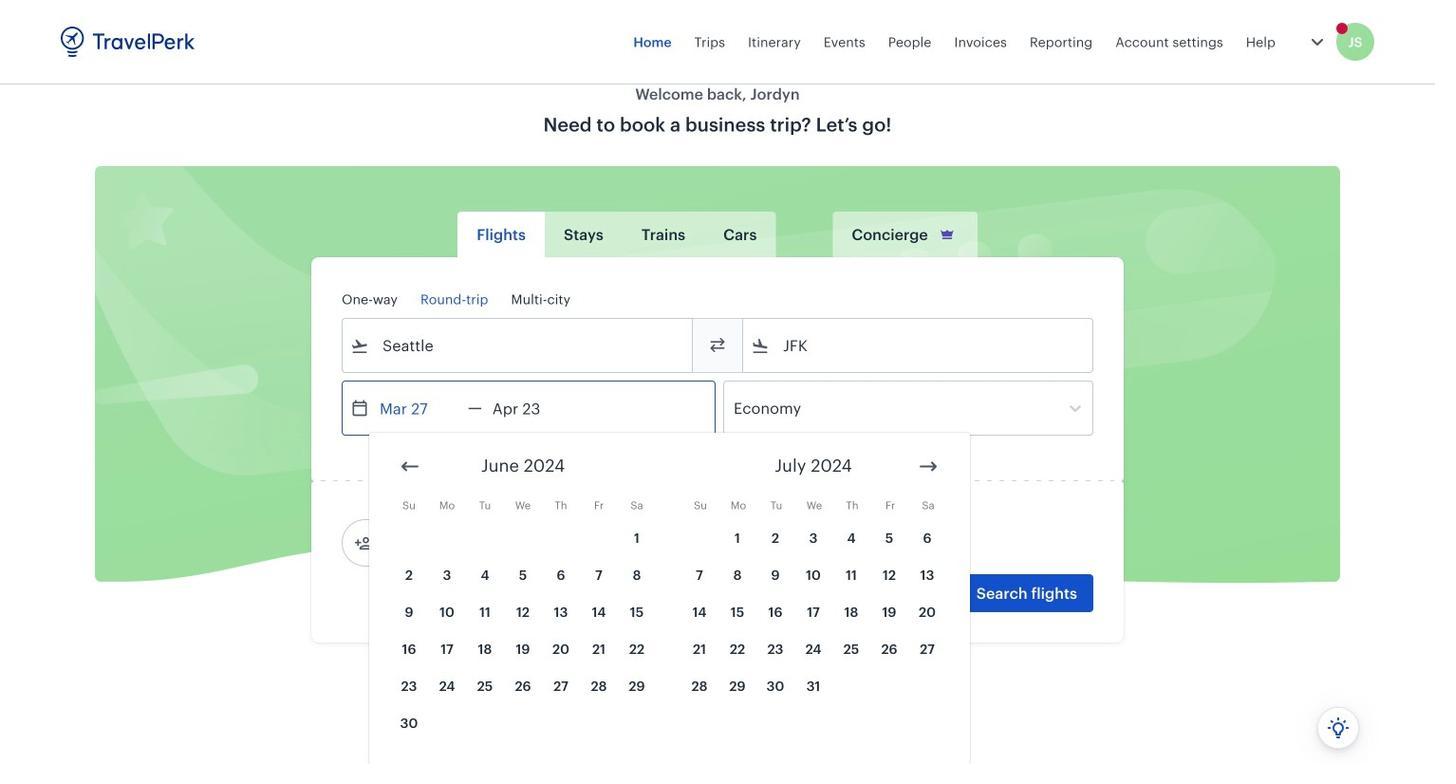 Task type: locate. For each thing, give the bounding box(es) containing it.
From search field
[[369, 330, 667, 361]]

move forward to switch to the next month. image
[[917, 455, 940, 478]]

Return text field
[[482, 382, 581, 435]]

move backward to switch to the previous month. image
[[399, 455, 421, 478]]

Depart text field
[[369, 382, 468, 435]]

To search field
[[770, 330, 1068, 361]]



Task type: describe. For each thing, give the bounding box(es) containing it.
calendar application
[[369, 433, 1435, 764]]

Add first traveler search field
[[373, 528, 570, 558]]



Task type: vqa. For each thing, say whether or not it's contained in the screenshot.
Spirit Airlines icon
no



